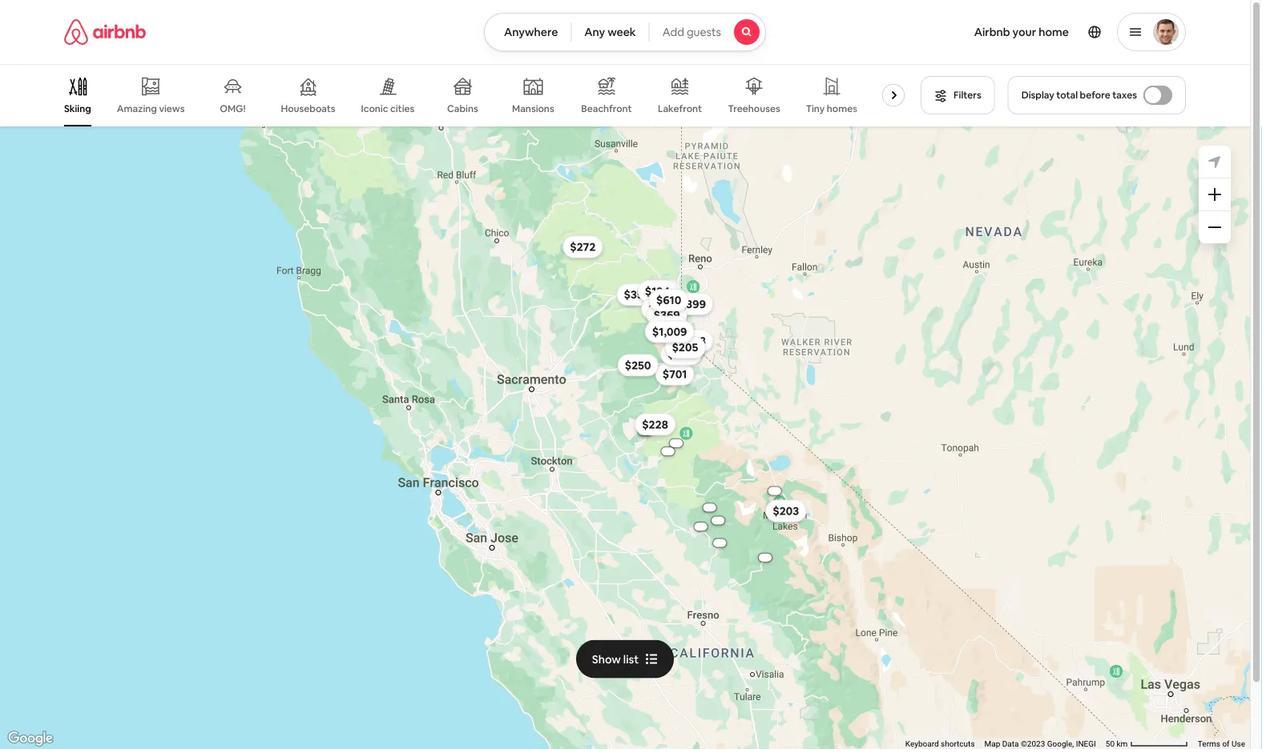 Task type: describe. For each thing, give the bounding box(es) containing it.
amazing
[[117, 102, 157, 115]]

50 km button
[[1101, 739, 1193, 750]]

add
[[662, 25, 684, 39]]

amazing views
[[117, 102, 185, 115]]

$203 button
[[766, 500, 806, 523]]

$849
[[668, 347, 695, 362]]

home
[[1039, 25, 1069, 39]]

group containing amazing views
[[64, 64, 948, 127]]

$701 button
[[655, 364, 694, 386]]

$395
[[671, 343, 697, 357]]

50
[[1106, 740, 1115, 750]]

map
[[984, 740, 1000, 750]]

tiny
[[806, 103, 825, 115]]

homes
[[827, 103, 857, 115]]

$420
[[655, 320, 682, 334]]

$250 $610
[[625, 293, 681, 373]]

anywhere button
[[484, 13, 572, 51]]

tiny homes
[[806, 103, 857, 115]]

your
[[1012, 25, 1036, 39]]

$395 button
[[664, 339, 705, 361]]

any week
[[584, 25, 636, 39]]

display
[[1021, 89, 1054, 101]]

terms of use link
[[1198, 740, 1245, 750]]

$205
[[672, 341, 698, 355]]

$625 $1,399
[[648, 297, 706, 316]]

$1,399 button
[[664, 293, 713, 316]]

km
[[1117, 740, 1128, 750]]

keyboard shortcuts button
[[905, 739, 975, 750]]

$1,009 button
[[645, 321, 694, 343]]

©2023
[[1021, 740, 1045, 750]]

keyboard
[[905, 740, 939, 750]]

terms of use
[[1198, 740, 1245, 750]]

$369 button
[[646, 304, 687, 326]]

before
[[1080, 89, 1110, 101]]

$1,399
[[671, 297, 706, 312]]

use
[[1232, 740, 1245, 750]]

$614
[[647, 284, 672, 298]]

$1,009
[[652, 325, 687, 339]]

map data ©2023 google, inegi
[[984, 740, 1096, 750]]

guests
[[687, 25, 721, 39]]

$228 button
[[635, 414, 675, 436]]

$625
[[648, 302, 674, 316]]

display total before taxes button
[[1008, 76, 1186, 115]]

50 km
[[1106, 740, 1130, 750]]

$205 button
[[665, 337, 705, 359]]

$1,009 $205 $849
[[652, 325, 698, 362]]

google map
showing 66 stays. region
[[0, 127, 1250, 750]]

any
[[584, 25, 605, 39]]

$203
[[773, 504, 799, 519]]

display total before taxes
[[1021, 89, 1137, 101]]

$369
[[654, 308, 680, 322]]

$250
[[625, 358, 651, 373]]

profile element
[[785, 0, 1186, 64]]

add guests
[[662, 25, 721, 39]]

filters
[[954, 89, 981, 101]]

houseboats
[[281, 102, 335, 115]]

$610
[[656, 293, 681, 308]]

$194 button
[[638, 280, 677, 303]]

none search field containing anywhere
[[484, 13, 766, 51]]

$420 button
[[648, 316, 689, 338]]

inegi
[[1076, 740, 1096, 750]]

$272 button
[[563, 236, 603, 258]]

filters button
[[921, 76, 995, 115]]

add guests button
[[649, 13, 766, 51]]

$873 button
[[673, 330, 713, 352]]

$849 button
[[660, 343, 702, 366]]

google image
[[4, 729, 57, 750]]



Task type: vqa. For each thing, say whether or not it's contained in the screenshot.
shortcuts
yes



Task type: locate. For each thing, give the bounding box(es) containing it.
show
[[592, 653, 621, 667]]

iconic cities
[[361, 102, 415, 115]]

$701
[[662, 368, 687, 382]]

$194
[[645, 284, 670, 299]]

$272
[[570, 240, 596, 254]]

group
[[64, 64, 948, 127]]

google,
[[1047, 740, 1074, 750]]

$228
[[642, 418, 668, 432]]

zoom out image
[[1208, 221, 1221, 234]]

$350 button
[[617, 284, 657, 306]]

terms
[[1198, 740, 1220, 750]]

airbnb your home
[[974, 25, 1069, 39]]

omg!
[[220, 103, 246, 115]]

of
[[1222, 740, 1230, 750]]

zoom in image
[[1208, 188, 1221, 201]]

national parks
[[883, 102, 948, 115]]

$250 button
[[618, 354, 658, 377]]

$610 button
[[649, 289, 689, 312]]

show list button
[[576, 641, 674, 679]]

lakefront
[[658, 103, 702, 115]]

parks
[[923, 102, 948, 115]]

any week button
[[571, 13, 650, 51]]

cities
[[390, 102, 415, 115]]

$350
[[624, 288, 650, 302]]

anywhere
[[504, 25, 558, 39]]

show list
[[592, 653, 639, 667]]

treehouses
[[728, 103, 780, 115]]

views
[[159, 102, 185, 115]]

data
[[1002, 740, 1019, 750]]

None search field
[[484, 13, 766, 51]]

mansions
[[512, 103, 554, 115]]

$255
[[665, 296, 690, 311]]

keyboard shortcuts
[[905, 740, 975, 750]]

cabins
[[447, 103, 478, 115]]

total
[[1056, 89, 1078, 101]]

$159
[[649, 284, 674, 298]]

$614 button
[[640, 280, 679, 302]]

taxes
[[1112, 89, 1137, 101]]

beachfront
[[581, 103, 632, 115]]

week
[[608, 25, 636, 39]]

list
[[623, 653, 639, 667]]

iconic
[[361, 102, 388, 115]]

$625 button
[[641, 298, 682, 320]]

national
[[883, 102, 921, 115]]

airbnb your home link
[[964, 15, 1079, 49]]

skiing
[[64, 103, 91, 115]]

shortcuts
[[941, 740, 975, 750]]

airbnb
[[974, 25, 1010, 39]]

$255 button
[[658, 292, 698, 315]]

$873
[[680, 334, 706, 348]]



